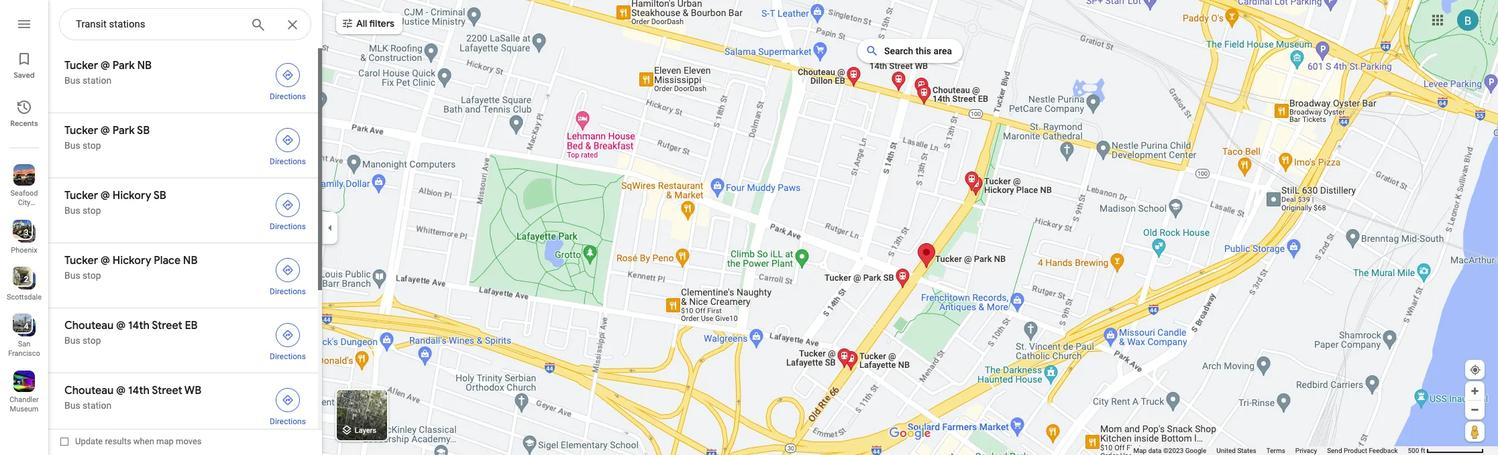 Task type: describe. For each thing, give the bounding box(es) containing it.
supermarket
[[5, 208, 47, 217]]

update
[[75, 437, 103, 447]]

none search field inside 'google maps' element
[[59, 8, 311, 41]]

saved
[[14, 70, 35, 80]]

zoom in image
[[1470, 386, 1480, 396]]

zoom out image
[[1470, 405, 1480, 415]]

directions for 2nd directions image from the bottom
[[270, 222, 306, 231]]

2 places element
[[14, 274, 29, 286]]

google
[[1185, 447, 1206, 455]]

5 directions button from the top
[[262, 319, 314, 362]]

2
[[24, 275, 29, 284]]

saved button
[[0, 46, 48, 83]]

500 ft
[[1408, 447, 1425, 455]]

google account: brad klo  
(klobrad84@gmail.com) image
[[1457, 9, 1479, 31]]

states
[[1237, 447, 1256, 455]]

recents button
[[0, 94, 48, 131]]

directions for 1st directions icon
[[270, 92, 306, 101]]

ft
[[1421, 447, 1425, 455]]

filters
[[369, 17, 394, 30]]

3
[[24, 228, 29, 237]]

show street view coverage image
[[1465, 422, 1485, 442]]

layers
[[355, 427, 376, 436]]

4 directions button from the top
[[262, 254, 314, 297]]

show your location image
[[1469, 364, 1481, 376]]

product
[[1344, 447, 1367, 455]]

terms
[[1266, 447, 1285, 455]]

feedback
[[1369, 447, 1398, 455]]

3 places element
[[14, 227, 29, 239]]

san
[[18, 340, 30, 349]]

united
[[1216, 447, 1236, 455]]

moves
[[176, 437, 202, 447]]

menu image
[[16, 16, 32, 32]]

footer inside 'google maps' element
[[1133, 447, 1408, 456]]

when
[[133, 437, 154, 447]]

map
[[1133, 447, 1147, 455]]

all filters button
[[336, 9, 402, 38]]

museum
[[10, 405, 39, 414]]

seafood city supermarket
[[5, 189, 47, 217]]

search
[[884, 46, 913, 56]]

chandler
[[9, 396, 39, 405]]

4 places element
[[14, 321, 29, 333]]

results for transit stations feed
[[48, 48, 322, 438]]

privacy
[[1295, 447, 1317, 455]]

map data ©2023 google
[[1133, 447, 1206, 455]]

list containing saved
[[0, 0, 48, 456]]

all filters
[[356, 17, 394, 30]]



Task type: locate. For each thing, give the bounding box(es) containing it.
francisco
[[8, 350, 40, 358]]

area
[[934, 46, 952, 56]]

footer
[[1133, 447, 1408, 456]]

data
[[1148, 447, 1162, 455]]

Transit stations field
[[59, 8, 311, 41]]

4 directions image from the top
[[282, 329, 294, 341]]

0 vertical spatial directions image
[[282, 199, 294, 211]]

city
[[18, 199, 30, 207]]

directions image
[[282, 69, 294, 81], [282, 134, 294, 146], [282, 264, 294, 276], [282, 329, 294, 341]]

terms button
[[1266, 447, 1285, 456]]

send
[[1327, 447, 1342, 455]]

san francisco
[[8, 340, 40, 358]]

Update results when map moves checkbox
[[60, 433, 202, 450]]

seafood
[[10, 189, 38, 198]]

search this area
[[884, 46, 952, 56]]

directions
[[270, 92, 306, 101], [270, 157, 306, 166], [270, 222, 306, 231], [270, 287, 306, 297], [270, 352, 306, 362], [270, 417, 306, 427]]

collapse side panel image
[[323, 220, 337, 235]]

1 directions image from the top
[[282, 199, 294, 211]]

2 directions image from the top
[[282, 134, 294, 146]]

footer containing map data ©2023 google
[[1133, 447, 1408, 456]]

united states button
[[1216, 447, 1256, 456]]

list
[[0, 0, 48, 456]]

3 directions from the top
[[270, 222, 306, 231]]

1 directions button from the top
[[262, 59, 314, 102]]

1 directions from the top
[[270, 92, 306, 101]]

scottsdale
[[7, 293, 42, 302]]

4
[[24, 322, 29, 331]]

directions for fourth directions icon
[[270, 352, 306, 362]]

500 ft button
[[1408, 447, 1484, 455]]

©2023
[[1163, 447, 1184, 455]]

map
[[156, 437, 174, 447]]

6 directions button from the top
[[262, 384, 314, 427]]

None field
[[76, 16, 239, 32]]

directions image
[[282, 199, 294, 211], [282, 394, 294, 407]]

search this area button
[[857, 39, 963, 63]]

directions for 2nd directions icon from the bottom of the results for transit stations feed
[[270, 287, 306, 297]]

6 directions from the top
[[270, 417, 306, 427]]

united states
[[1216, 447, 1256, 455]]

this
[[916, 46, 931, 56]]

1 vertical spatial directions image
[[282, 394, 294, 407]]

1 directions image from the top
[[282, 69, 294, 81]]

chandler museum button
[[0, 366, 48, 417]]

None search field
[[59, 8, 311, 41]]

phoenix
[[11, 246, 37, 255]]

recents
[[10, 119, 38, 128]]

3 directions button from the top
[[262, 189, 314, 232]]

none field inside transit stations field
[[76, 16, 239, 32]]

4 directions from the top
[[270, 287, 306, 297]]

chandler museum
[[9, 396, 39, 414]]

500
[[1408, 447, 1419, 455]]

results
[[105, 437, 131, 447]]

send product feedback button
[[1327, 447, 1398, 456]]

2 directions button from the top
[[262, 124, 314, 167]]

directions button
[[262, 59, 314, 102], [262, 124, 314, 167], [262, 189, 314, 232], [262, 254, 314, 297], [262, 319, 314, 362], [262, 384, 314, 427]]

directions for second directions icon from the top
[[270, 157, 306, 166]]

5 directions from the top
[[270, 352, 306, 362]]

send product feedback
[[1327, 447, 1398, 455]]

seafood city supermarket button
[[0, 159, 48, 217]]

update results when map moves
[[75, 437, 202, 447]]

privacy button
[[1295, 447, 1317, 456]]

google maps element
[[0, 0, 1498, 456]]

directions for 2nd directions image
[[270, 417, 306, 427]]

2 directions from the top
[[270, 157, 306, 166]]

2 directions image from the top
[[282, 394, 294, 407]]

all
[[356, 17, 367, 30]]

3 directions image from the top
[[282, 264, 294, 276]]



Task type: vqa. For each thing, say whether or not it's contained in the screenshot.
the the
no



